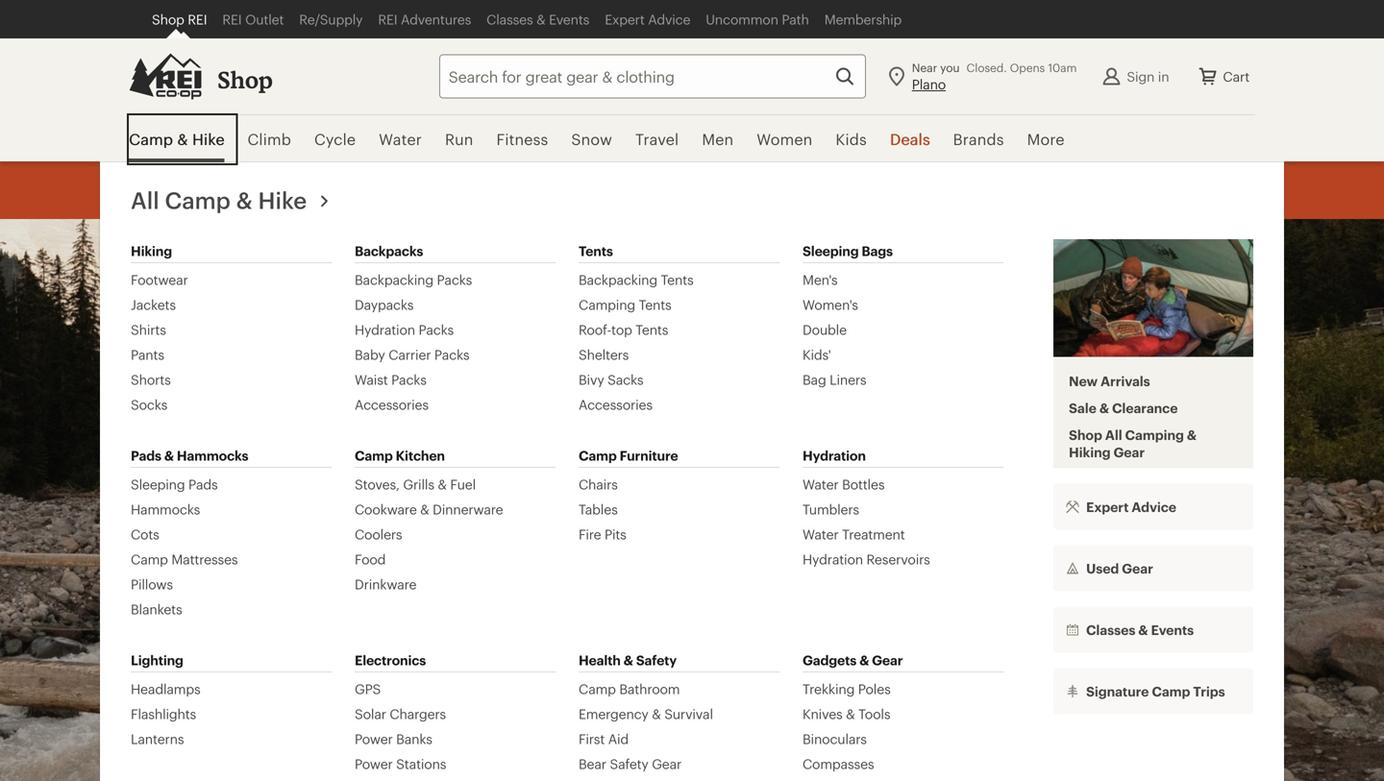 Task type: vqa. For each thing, say whether or not it's contained in the screenshot.
Arrivals
yes



Task type: describe. For each thing, give the bounding box(es) containing it.
.
[[203, 195, 207, 211]]

backpacking for camping
[[579, 272, 658, 287]]

emergency & survival link
[[579, 706, 713, 723]]

gear inside shop all camping & hiking gear
[[1114, 445, 1145, 460]]

sale & clearance
[[1069, 400, 1178, 416]]

2 op from the left
[[416, 174, 432, 189]]

headlamps link
[[131, 681, 200, 698]]

camp inside camp bathroom emergency & survival first aid bear safety gear
[[579, 682, 616, 697]]

10am
[[1048, 61, 1077, 75]]

new for new arrivals
[[1069, 373, 1098, 389]]

camp inside camp furniture link
[[579, 448, 617, 463]]

backpacks
[[355, 243, 423, 259]]

packs down carrier
[[391, 372, 427, 387]]

membership link
[[817, 0, 910, 38]]

furniture
[[620, 448, 678, 463]]

bottles
[[842, 477, 885, 492]]

fuel
[[450, 477, 476, 492]]

2 horizontal spatial the
[[950, 494, 980, 517]]

roof-top tents link
[[579, 321, 669, 338]]

chairs tables fire pits
[[579, 477, 627, 542]]

men's women's double kids' bag liners
[[803, 272, 867, 387]]

bag
[[803, 372, 826, 387]]

backpacking packs link
[[355, 271, 472, 288]]

shop for shop rei
[[152, 12, 184, 27]]

roof-
[[579, 322, 611, 337]]

0 vertical spatial expert advice
[[605, 12, 691, 27]]

trekking
[[803, 682, 855, 697]]

tables link
[[579, 501, 618, 518]]

tents link
[[579, 239, 613, 262]]

gadgets
[[803, 653, 857, 668]]

you
[[940, 61, 960, 75]]

membership
[[825, 12, 902, 27]]

none search field inside shop "banner"
[[405, 54, 866, 99]]

50%
[[676, 416, 774, 478]]

fitness
[[497, 130, 548, 148]]

snow button
[[560, 115, 624, 163]]

kids'
[[803, 347, 831, 362]]

rei co-op, go to rei.com home page link
[[129, 53, 202, 100]]

women
[[757, 130, 813, 148]]

rei adventures
[[378, 12, 471, 27]]

carrier
[[389, 347, 431, 362]]

Search for great gear & clothing text field
[[439, 54, 866, 99]]

0 vertical spatial advice
[[648, 12, 691, 27]]

mattresses
[[171, 552, 238, 567]]

stoves, grills & fuel link
[[355, 476, 476, 493]]

shirts link
[[131, 321, 166, 338]]

run button
[[434, 115, 485, 163]]

to
[[616, 416, 664, 478]]

bear safety gear link
[[579, 756, 682, 773]]

cycle
[[314, 130, 356, 148]]

tents up backpacking tents link
[[579, 243, 613, 259]]

sleeping for sleeping pads hammocks cots camp mattresses pillows blankets
[[131, 477, 185, 492]]

0 vertical spatial hiking
[[131, 243, 172, 259]]

shop for shop all camping & hiking gear
[[1069, 427, 1103, 443]]

compasses
[[803, 757, 874, 772]]

emergency
[[579, 707, 649, 722]]

1 horizontal spatial events
[[1151, 622, 1194, 638]]

cycle button
[[303, 115, 367, 163]]

rei inside shop rei link
[[188, 12, 207, 27]]

used gear link
[[1054, 545, 1254, 592]]

deals button
[[879, 115, 942, 163]]

& inside shop all camping & hiking gear
[[1187, 427, 1197, 443]]

jackets
[[131, 297, 176, 312]]

camping for gear
[[1125, 427, 1184, 443]]

safety inside camp bathroom emergency & survival first aid bear safety gear
[[610, 757, 649, 772]]

shop all camping & hiking gear link
[[1069, 426, 1238, 461]]

hydration inside water bottles tumblers water treatment hydration reservoirs
[[803, 552, 863, 567]]

top
[[611, 322, 632, 337]]

new arrivals
[[1069, 373, 1150, 389]]

1 horizontal spatial classes
[[1086, 622, 1136, 638]]

accessories for packs
[[355, 397, 429, 412]]

under the glow of a camp lamp, father and son share a book in their tent. image
[[1054, 239, 1254, 357]]

solar
[[355, 707, 386, 722]]

0 vertical spatial expert advice link
[[597, 0, 698, 38]]

chargers
[[390, 707, 446, 722]]

0 horizontal spatial expert
[[605, 12, 645, 27]]

socks link
[[131, 396, 168, 413]]

gps solar chargers power banks power stations
[[355, 682, 446, 772]]

binoculars link
[[803, 731, 867, 748]]

fire
[[579, 527, 601, 542]]

more button
[[1016, 115, 1076, 163]]

on
[[175, 174, 191, 189]]

2 power from the top
[[355, 757, 393, 772]]

& inside dropdown button
[[177, 130, 188, 148]]

binoculars
[[803, 732, 867, 747]]

pants link
[[131, 346, 164, 363]]

shirts
[[131, 322, 166, 337]]

mastercard
[[125, 195, 194, 211]]

water for water bottles tumblers water treatment hydration reservoirs
[[803, 477, 839, 492]]

hydration link
[[803, 444, 866, 467]]

shop rei
[[152, 12, 207, 27]]

sign
[[1127, 69, 1155, 84]]

1 op from the left
[[231, 174, 248, 189]]

sign in link
[[1093, 57, 1177, 96]]

re/supply
[[299, 12, 363, 27]]

path
[[782, 12, 809, 27]]

banks
[[396, 732, 432, 747]]

footwear
[[131, 272, 188, 287]]

stoves,
[[355, 477, 400, 492]]

0 vertical spatial safety
[[636, 653, 677, 668]]

double
[[803, 322, 847, 337]]

fitness button
[[485, 115, 560, 163]]

all inside shop all camping & hiking gear
[[1105, 427, 1123, 443]]

fire pits link
[[579, 526, 627, 543]]

sleeping bags
[[803, 243, 893, 259]]

tumblers
[[803, 502, 860, 517]]

purchases
[[251, 174, 314, 189]]

new snow markdowns plus clothing and gear for the rest of the year.
[[405, 494, 980, 542]]

water bottles tumblers water treatment hydration reservoirs
[[803, 477, 930, 567]]

outlet
[[245, 12, 284, 27]]

sleeping for sleeping bags
[[803, 243, 859, 259]]

1 vertical spatial hydration
[[803, 448, 866, 463]]

gear
[[776, 494, 818, 517]]

camp inside signature camp trips link
[[1152, 684, 1191, 699]]

1 vertical spatial classes & events link
[[1054, 607, 1254, 653]]

1 vertical spatial expert advice link
[[1054, 484, 1254, 530]]

gear inside the gadgets & gear link
[[872, 653, 903, 668]]

with
[[318, 174, 344, 189]]

rei co-op, go to rei.com home page image
[[129, 53, 202, 100]]

waist
[[355, 372, 388, 387]]

1 power from the top
[[355, 732, 393, 747]]

grills
[[403, 477, 434, 492]]

0 horizontal spatial classes & events
[[487, 12, 590, 27]]

run
[[445, 130, 474, 148]]



Task type: locate. For each thing, give the bounding box(es) containing it.
for
[[822, 494, 848, 517]]

tents up "camping tents" link
[[661, 272, 694, 287]]

camping inside backpacking tents camping tents roof-top tents shelters bivy sacks accessories
[[579, 297, 636, 312]]

1 horizontal spatial shop
[[217, 66, 273, 93]]

pads inside sleeping pads hammocks cots camp mattresses pillows blankets
[[188, 477, 218, 492]]

travel
[[636, 130, 679, 148]]

1 horizontal spatial classes & events
[[1086, 622, 1194, 638]]

bear
[[579, 757, 607, 772]]

arrivals
[[1101, 373, 1150, 389]]

1 vertical spatial events
[[1151, 622, 1194, 638]]

all down sale & clearance link
[[1105, 427, 1123, 443]]

men button
[[691, 115, 745, 163]]

hiking up footwear
[[131, 243, 172, 259]]

2 vertical spatial shop
[[1069, 427, 1103, 443]]

0 horizontal spatial all
[[131, 187, 159, 213]]

0 vertical spatial sleeping
[[803, 243, 859, 259]]

sleeping up men's link
[[803, 243, 859, 259]]

0 vertical spatial pads
[[131, 448, 161, 463]]

camp kitchen link
[[355, 444, 445, 467]]

rei left co-
[[371, 174, 390, 189]]

0 horizontal spatial events
[[549, 12, 590, 27]]

1 vertical spatial new
[[405, 494, 445, 517]]

0 vertical spatial classes & events
[[487, 12, 590, 27]]

all left on on the top left of the page
[[131, 187, 159, 213]]

hike inside all camp & hike link
[[258, 187, 307, 213]]

hammocks for pads
[[131, 502, 200, 517]]

shelters
[[579, 347, 629, 362]]

food
[[355, 552, 386, 567]]

co-
[[394, 174, 416, 189]]

cart link
[[1185, 53, 1261, 100]]

promotional messages marquee
[[0, 162, 1385, 219]]

rei inside on all co-op purchases with the rei co-op mastercard .
[[371, 174, 390, 189]]

shop rei link
[[144, 0, 215, 38]]

kids' link
[[803, 346, 831, 363]]

pads inside the pads & hammocks link
[[131, 448, 161, 463]]

advice up search for great gear & clothing text field
[[648, 12, 691, 27]]

hydration up the water bottles link
[[803, 448, 866, 463]]

1 vertical spatial power
[[355, 757, 393, 772]]

0 horizontal spatial the
[[348, 174, 368, 189]]

brands button
[[942, 115, 1016, 163]]

and
[[737, 494, 771, 517]]

1 vertical spatial advice
[[1132, 499, 1177, 515]]

rei inside rei adventures link
[[378, 12, 398, 27]]

pads down the pads & hammocks link
[[188, 477, 218, 492]]

hiking down "sale"
[[1069, 445, 1111, 460]]

camp inside all camp & hike link
[[165, 187, 231, 213]]

liners
[[830, 372, 867, 387]]

backpacking for daypacks
[[355, 272, 434, 287]]

water
[[379, 130, 422, 148], [803, 477, 839, 492], [803, 527, 839, 542]]

&
[[537, 12, 546, 27], [177, 130, 188, 148], [236, 187, 253, 213], [1100, 400, 1109, 416], [1187, 427, 1197, 443], [164, 448, 174, 463], [438, 477, 447, 492], [420, 502, 429, 517], [1139, 622, 1148, 638], [624, 653, 633, 668], [860, 653, 869, 668], [652, 707, 661, 722], [846, 707, 855, 722]]

1 vertical spatial expert
[[1086, 499, 1129, 515]]

packs right carrier
[[434, 347, 470, 362]]

the down bottles
[[853, 494, 883, 517]]

accessories inside backpacking tents camping tents roof-top tents shelters bivy sacks accessories
[[579, 397, 653, 412]]

0 vertical spatial camping
[[579, 297, 636, 312]]

backpacking up daypacks link
[[355, 272, 434, 287]]

1 horizontal spatial expert advice
[[1086, 499, 1177, 515]]

1 vertical spatial sleeping
[[131, 477, 185, 492]]

cart
[[1223, 69, 1250, 84]]

None field
[[439, 54, 866, 99]]

1 horizontal spatial all
[[1105, 427, 1123, 443]]

footwear jackets shirts pants shorts socks
[[131, 272, 188, 412]]

bivy sacks link
[[579, 371, 644, 388]]

health & safety link
[[579, 649, 677, 672]]

1 horizontal spatial accessories
[[579, 397, 653, 412]]

year.
[[670, 519, 714, 542]]

uncommon path
[[706, 12, 809, 27]]

shop down rei outlet
[[217, 66, 273, 93]]

signature
[[1086, 684, 1149, 699]]

power down power banks link
[[355, 757, 393, 772]]

bag liners link
[[803, 371, 867, 388]]

tables
[[579, 502, 618, 517]]

new inside shop "banner"
[[1069, 373, 1098, 389]]

backpacking inside backpacking tents camping tents roof-top tents shelters bivy sacks accessories
[[579, 272, 658, 287]]

solar chargers link
[[355, 706, 446, 723]]

headlamps flashlights lanterns
[[131, 682, 200, 747]]

hike up the all
[[192, 130, 225, 148]]

re/supply link
[[292, 0, 371, 38]]

gear right used
[[1122, 561, 1154, 576]]

pads & hammocks
[[131, 448, 248, 463]]

rei left adventures
[[378, 12, 398, 27]]

0 horizontal spatial camping
[[579, 297, 636, 312]]

accessories down bivy sacks link
[[579, 397, 653, 412]]

pits
[[605, 527, 627, 542]]

0 horizontal spatial accessories
[[355, 397, 429, 412]]

0 horizontal spatial shop
[[152, 12, 184, 27]]

rei
[[188, 12, 207, 27], [222, 12, 242, 27], [378, 12, 398, 27], [371, 174, 390, 189]]

expert up used
[[1086, 499, 1129, 515]]

trips
[[1194, 684, 1225, 699]]

shop up the rei co-op, go to rei.com home page "link"
[[152, 12, 184, 27]]

0 horizontal spatial sleeping
[[131, 477, 185, 492]]

0 horizontal spatial backpacking
[[355, 272, 434, 287]]

2 accessories from the left
[[579, 397, 653, 412]]

shop link
[[217, 65, 273, 94]]

water up the for
[[803, 477, 839, 492]]

0 horizontal spatial expert advice link
[[597, 0, 698, 38]]

1 accessories link from the left
[[355, 396, 429, 413]]

0 vertical spatial classes & events link
[[479, 0, 597, 38]]

sleeping pads hammocks cots camp mattresses pillows blankets
[[131, 477, 238, 617]]

food link
[[355, 551, 386, 568]]

coolers
[[355, 527, 402, 542]]

0 vertical spatial classes
[[487, 12, 533, 27]]

expert advice link
[[597, 0, 698, 38], [1054, 484, 1254, 530]]

1 horizontal spatial sleeping
[[803, 243, 859, 259]]

power banks link
[[355, 731, 432, 748]]

cookware
[[355, 502, 417, 517]]

1 vertical spatial expert advice
[[1086, 499, 1177, 515]]

lighting
[[131, 653, 183, 668]]

rei outlet
[[222, 12, 284, 27]]

tents down backpacking tents link
[[639, 297, 672, 312]]

gear inside camp bathroom emergency & survival first aid bear safety gear
[[652, 757, 682, 772]]

accessories link down bivy sacks link
[[579, 396, 653, 413]]

kitchen
[[396, 448, 445, 463]]

0 vertical spatial events
[[549, 12, 590, 27]]

camp & hike button
[[129, 115, 236, 163]]

sleeping inside sleeping pads hammocks cots camp mattresses pillows blankets
[[131, 477, 185, 492]]

& inside camp bathroom emergency & survival first aid bear safety gear
[[652, 707, 661, 722]]

hammocks for &
[[177, 448, 248, 463]]

markdowns
[[503, 494, 609, 517]]

0 horizontal spatial expert advice
[[605, 12, 691, 27]]

water button
[[367, 115, 434, 163]]

electronics
[[355, 653, 426, 668]]

safety up bathroom
[[636, 653, 677, 668]]

hammocks inside the pads & hammocks link
[[177, 448, 248, 463]]

gear up poles at the bottom of the page
[[872, 653, 903, 668]]

reservoirs
[[867, 552, 930, 567]]

0 horizontal spatial classes & events link
[[479, 0, 597, 38]]

camp kitchen
[[355, 448, 445, 463]]

rei outlet link
[[215, 0, 292, 38]]

1 horizontal spatial expert advice link
[[1054, 484, 1254, 530]]

1 horizontal spatial backpacking
[[579, 272, 658, 287]]

water for water
[[379, 130, 422, 148]]

1 vertical spatial hike
[[258, 187, 307, 213]]

accessories inside backpacking packs daypacks hydration packs baby carrier packs waist packs accessories
[[355, 397, 429, 412]]

hammocks inside sleeping pads hammocks cots camp mattresses pillows blankets
[[131, 502, 200, 517]]

safety down aid
[[610, 757, 649, 772]]

climb
[[248, 130, 291, 148]]

shop banner
[[0, 0, 1385, 782]]

shop down "sale"
[[1069, 427, 1103, 443]]

1 vertical spatial classes & events
[[1086, 622, 1194, 638]]

expert advice up search for great gear & clothing text field
[[605, 12, 691, 27]]

1 vertical spatial all
[[1105, 427, 1123, 443]]

search image
[[833, 65, 856, 88]]

tools
[[859, 707, 891, 722]]

new down grills
[[405, 494, 445, 517]]

rei left "outlet" on the top left of the page
[[222, 12, 242, 27]]

1 horizontal spatial expert
[[1086, 499, 1129, 515]]

all
[[194, 174, 208, 189]]

sign in
[[1127, 69, 1170, 84]]

2 backpacking from the left
[[579, 272, 658, 287]]

accessories link down waist packs 'link'
[[355, 396, 429, 413]]

gear down emergency & survival link
[[652, 757, 682, 772]]

classes right adventures
[[487, 12, 533, 27]]

0 vertical spatial hydration
[[355, 322, 415, 337]]

camping for top
[[579, 297, 636, 312]]

1 vertical spatial hammocks
[[131, 502, 200, 517]]

1 horizontal spatial pads
[[188, 477, 218, 492]]

expert advice link up search for great gear & clothing text field
[[597, 0, 698, 38]]

all
[[131, 187, 159, 213], [1105, 427, 1123, 443]]

camping inside shop all camping & hiking gear
[[1125, 427, 1184, 443]]

backpacking tents camping tents roof-top tents shelters bivy sacks accessories
[[579, 272, 694, 412]]

& inside trekking poles knives & tools binoculars compasses
[[846, 707, 855, 722]]

cots link
[[131, 526, 159, 543]]

accessories
[[355, 397, 429, 412], [579, 397, 653, 412]]

survival
[[665, 707, 713, 722]]

1 vertical spatial hiking
[[1069, 445, 1111, 460]]

the
[[348, 174, 368, 189], [853, 494, 883, 517], [950, 494, 980, 517]]

2 horizontal spatial shop
[[1069, 427, 1103, 443]]

accessories link for sacks
[[579, 396, 653, 413]]

hydration inside backpacking packs daypacks hydration packs baby carrier packs waist packs accessories
[[355, 322, 415, 337]]

0 vertical spatial hammocks
[[177, 448, 248, 463]]

pillows link
[[131, 576, 173, 593]]

power down solar
[[355, 732, 393, 747]]

the right of
[[950, 494, 980, 517]]

0 horizontal spatial pads
[[131, 448, 161, 463]]

1 horizontal spatial hiking
[[1069, 445, 1111, 460]]

None search field
[[405, 54, 866, 99]]

hammocks down sleeping pads link
[[131, 502, 200, 517]]

a hiker on a log bridge. text reads, up to 50% off. image
[[0, 219, 1385, 782]]

2 accessories link from the left
[[579, 396, 653, 413]]

0 horizontal spatial classes
[[487, 12, 533, 27]]

hammocks link
[[131, 501, 200, 518]]

sleeping inside sleeping bags link
[[803, 243, 859, 259]]

op down water dropdown button
[[416, 174, 432, 189]]

packs up hydration packs "link"
[[437, 272, 472, 287]]

hiking inside shop all camping & hiking gear
[[1069, 445, 1111, 460]]

hike left with
[[258, 187, 307, 213]]

0 vertical spatial water
[[379, 130, 422, 148]]

deals
[[890, 130, 930, 148]]

0 horizontal spatial accessories link
[[355, 396, 429, 413]]

0 vertical spatial power
[[355, 732, 393, 747]]

1 vertical spatial safety
[[610, 757, 649, 772]]

water up co-
[[379, 130, 422, 148]]

expert up search for great gear & clothing text field
[[605, 12, 645, 27]]

2 vertical spatial water
[[803, 527, 839, 542]]

backpacking up "camping tents" link
[[579, 272, 658, 287]]

gear down sale & clearance link
[[1114, 445, 1145, 460]]

signature camp trips link
[[1054, 669, 1254, 715]]

rei left rei outlet link in the top of the page
[[188, 12, 207, 27]]

0 vertical spatial shop
[[152, 12, 184, 27]]

the right with
[[348, 174, 368, 189]]

0 vertical spatial expert
[[605, 12, 645, 27]]

1 horizontal spatial accessories link
[[579, 396, 653, 413]]

the inside on all co-op purchases with the rei co-op mastercard .
[[348, 174, 368, 189]]

1 horizontal spatial op
[[416, 174, 432, 189]]

sleeping
[[803, 243, 859, 259], [131, 477, 185, 492]]

0 horizontal spatial op
[[231, 174, 248, 189]]

0 horizontal spatial new
[[405, 494, 445, 517]]

1 vertical spatial camping
[[1125, 427, 1184, 443]]

1 backpacking from the left
[[355, 272, 434, 287]]

1 accessories from the left
[[355, 397, 429, 412]]

classes & events
[[487, 12, 590, 27], [1086, 622, 1194, 638]]

hydration down water treatment link
[[803, 552, 863, 567]]

0 vertical spatial new
[[1069, 373, 1098, 389]]

rei inside rei outlet link
[[222, 12, 242, 27]]

1 horizontal spatial new
[[1069, 373, 1098, 389]]

sale & clearance link
[[1069, 399, 1178, 417]]

hike inside camp & hike dropdown button
[[192, 130, 225, 148]]

1 horizontal spatial hike
[[258, 187, 307, 213]]

0 vertical spatial hike
[[192, 130, 225, 148]]

pads up sleeping pads link
[[131, 448, 161, 463]]

camp inside sleeping pads hammocks cots camp mattresses pillows blankets
[[131, 552, 168, 567]]

kids button
[[824, 115, 879, 163]]

accessories down waist packs 'link'
[[355, 397, 429, 412]]

new for new snow markdowns plus clothing and gear for the rest of the year.
[[405, 494, 445, 517]]

expert advice up the used gear
[[1086, 499, 1177, 515]]

1 horizontal spatial the
[[853, 494, 883, 517]]

1 vertical spatial pads
[[188, 477, 218, 492]]

camping up 'roof-'
[[579, 297, 636, 312]]

1 horizontal spatial camping
[[1125, 427, 1184, 443]]

packs up baby carrier packs link
[[419, 322, 454, 337]]

0 vertical spatial all
[[131, 187, 159, 213]]

pants
[[131, 347, 164, 362]]

shop for shop
[[217, 66, 273, 93]]

water down tumblers link
[[803, 527, 839, 542]]

none field inside shop "banner"
[[439, 54, 866, 99]]

1 vertical spatial shop
[[217, 66, 273, 93]]

plus
[[614, 494, 652, 517]]

chairs
[[579, 477, 618, 492]]

classes up signature
[[1086, 622, 1136, 638]]

socks
[[131, 397, 168, 412]]

1 horizontal spatial classes & events link
[[1054, 607, 1254, 653]]

sleeping up "hammocks" link in the left of the page
[[131, 477, 185, 492]]

hydration down daypacks link
[[355, 322, 415, 337]]

1 horizontal spatial advice
[[1132, 499, 1177, 515]]

signature camp trips
[[1086, 684, 1225, 699]]

tents right 'top'
[[636, 322, 669, 337]]

waist packs link
[[355, 371, 427, 388]]

advice up used gear link
[[1132, 499, 1177, 515]]

camping down clearance
[[1125, 427, 1184, 443]]

closed.
[[967, 61, 1007, 75]]

new inside "new snow markdowns plus clothing and gear for the rest of the year."
[[405, 494, 445, 517]]

0 horizontal spatial hiking
[[131, 243, 172, 259]]

op right the all
[[231, 174, 248, 189]]

shop inside shop all camping & hiking gear
[[1069, 427, 1103, 443]]

bags
[[862, 243, 893, 259]]

water inside dropdown button
[[379, 130, 422, 148]]

climb button
[[236, 115, 303, 163]]

camp inside camp kitchen link
[[355, 448, 393, 463]]

0 horizontal spatial advice
[[648, 12, 691, 27]]

gear inside used gear link
[[1122, 561, 1154, 576]]

1 vertical spatial water
[[803, 477, 839, 492]]

0 horizontal spatial hike
[[192, 130, 225, 148]]

events
[[549, 12, 590, 27], [1151, 622, 1194, 638]]

1 vertical spatial classes
[[1086, 622, 1136, 638]]

accessories for sacks
[[579, 397, 653, 412]]

backpacking inside backpacking packs daypacks hydration packs baby carrier packs waist packs accessories
[[355, 272, 434, 287]]

clearance
[[1112, 400, 1178, 416]]

hammocks up sleeping pads link
[[177, 448, 248, 463]]

rest
[[887, 494, 922, 517]]

trekking poles link
[[803, 681, 891, 698]]

accessories link for packs
[[355, 396, 429, 413]]

bathroom
[[620, 682, 680, 697]]

expert advice link up used gear link
[[1054, 484, 1254, 530]]

camp inside camp & hike dropdown button
[[129, 130, 173, 148]]

new up "sale"
[[1069, 373, 1098, 389]]

baby carrier packs link
[[355, 346, 470, 363]]

camping tents link
[[579, 296, 672, 313]]

2 vertical spatial hydration
[[803, 552, 863, 567]]

footwear link
[[131, 271, 188, 288]]



